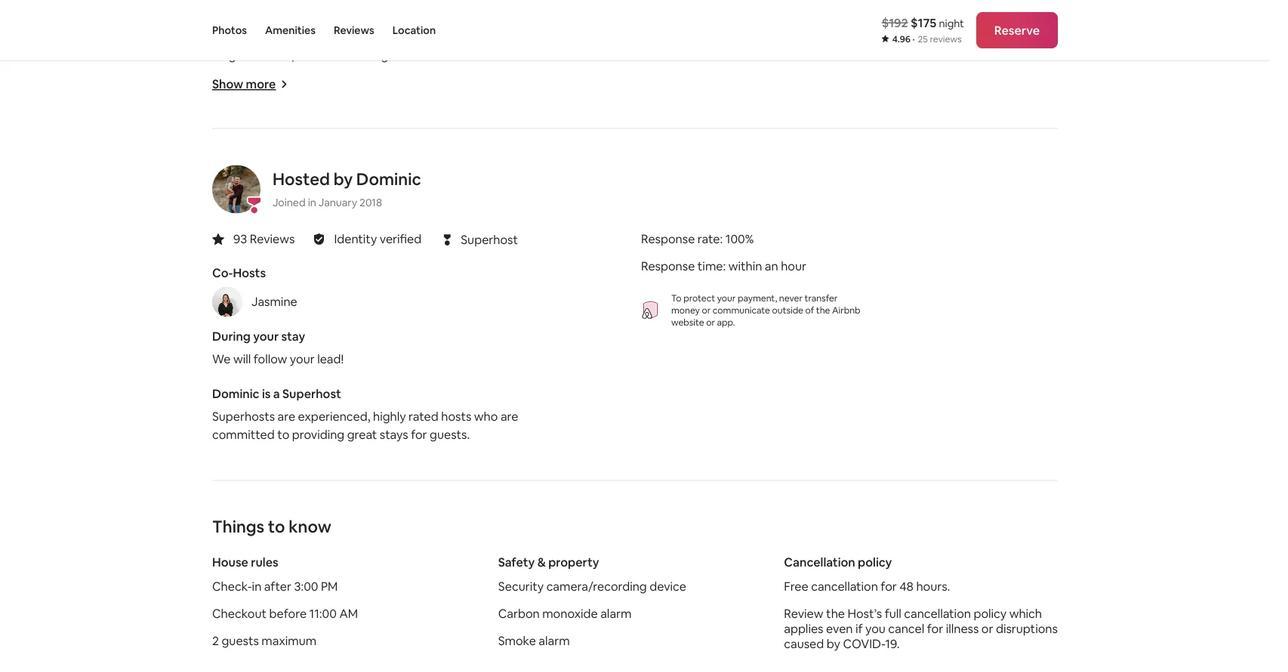 Task type: vqa. For each thing, say whether or not it's contained in the screenshot.
dominic to the top
yes



Task type: locate. For each thing, give the bounding box(es) containing it.
0 horizontal spatial your
[[253, 328, 279, 344]]

$192
[[882, 15, 908, 30]]

full
[[885, 606, 902, 621]]

for left 48
[[881, 579, 897, 594]]

neighborhood,
[[212, 47, 294, 63]]

2 response from the top
[[641, 258, 695, 274]]

checkout before 11:00 am
[[212, 606, 358, 621]]

0 vertical spatial to
[[277, 427, 290, 442]]

things
[[212, 516, 265, 537]]

1 vertical spatial your
[[253, 328, 279, 344]]

1 horizontal spatial in
[[308, 195, 316, 209]]

cancellation inside review the host's full cancellation policy which applies even if you cancel for illness or disruptions caused by covid-19.
[[904, 606, 971, 621]]

am
[[339, 606, 358, 621]]

in right joined
[[308, 195, 316, 209]]

are right who
[[501, 409, 519, 424]]

check-in after 3:00 pm
[[212, 579, 338, 594]]

0 horizontal spatial reviews
[[250, 231, 295, 246]]

2 vertical spatial or
[[982, 621, 994, 636]]

alarm
[[601, 606, 632, 621], [539, 633, 570, 648]]

0 horizontal spatial our
[[455, 29, 473, 45]]

a inside we are a lakefront neighborhood. however, our property does not have direct water access. several access options are available within our neighborhood, as well as throughout town!
[[254, 29, 260, 45]]

we up neighborhood,
[[212, 29, 231, 45]]

0 vertical spatial within
[[921, 29, 955, 45]]

which
[[1010, 606, 1042, 621]]

airbnb
[[833, 304, 861, 316]]

$175
[[911, 15, 937, 30]]

in left after at the bottom of page
[[252, 579, 262, 594]]

1 horizontal spatial your
[[290, 351, 315, 367]]

app.
[[717, 316, 735, 328]]

are up neighborhood,
[[233, 29, 251, 45]]

1 horizontal spatial policy
[[974, 606, 1007, 621]]

we inside we are a lakefront neighborhood. however, our property does not have direct water access. several access options are available within our neighborhood, as well as throughout town!
[[212, 29, 231, 45]]

: for response rate
[[720, 231, 723, 246]]

0 vertical spatial by
[[334, 168, 353, 190]]

1 response from the top
[[641, 231, 695, 246]]

2 horizontal spatial your
[[717, 292, 736, 304]]

0 vertical spatial property
[[476, 29, 526, 45]]

1 vertical spatial policy
[[974, 606, 1007, 621]]

however,
[[401, 29, 452, 45]]

alarm down carbon monoxide alarm
[[539, 633, 570, 648]]

for down rated
[[411, 427, 427, 442]]

smoke alarm
[[498, 633, 570, 648]]

4.96 · 25 reviews
[[893, 33, 962, 45]]

0 vertical spatial dominic
[[356, 168, 421, 190]]

1 vertical spatial property
[[549, 554, 599, 570]]

󰀃
[[444, 230, 451, 248]]

amenities button
[[265, 0, 316, 60]]

1 vertical spatial in
[[252, 579, 262, 594]]

1 vertical spatial dominic
[[212, 386, 259, 401]]

dominic up superhosts
[[212, 386, 259, 401]]

1 vertical spatial the
[[827, 606, 845, 621]]

0 horizontal spatial for
[[411, 427, 427, 442]]

a up neighborhood,
[[254, 29, 260, 45]]

1 horizontal spatial a
[[273, 386, 280, 401]]

our right 25
[[958, 29, 976, 45]]

policy left the which
[[974, 606, 1007, 621]]

1 horizontal spatial by
[[827, 636, 841, 651]]

a right 'is'
[[273, 386, 280, 401]]

property left does
[[476, 29, 526, 45]]

for inside review the host's full cancellation policy which applies even if you cancel for illness or disruptions caused by covid-19.
[[927, 621, 944, 636]]

1 vertical spatial to
[[268, 516, 285, 537]]

host's
[[848, 606, 882, 621]]

: for response time
[[723, 258, 726, 274]]

1 horizontal spatial for
[[881, 579, 897, 594]]

or inside review the host's full cancellation policy which applies even if you cancel for illness or disruptions caused by covid-19.
[[982, 621, 994, 636]]

2 we from the top
[[212, 351, 231, 367]]

stay
[[281, 328, 305, 344]]

check-
[[212, 579, 252, 594]]

1 we from the top
[[212, 29, 231, 45]]

cancellation down hours. in the right of the page
[[904, 606, 971, 621]]

reviews
[[930, 33, 962, 45]]

0 vertical spatial a
[[254, 29, 260, 45]]

review the host's full cancellation policy which applies even if you cancel for illness or disruptions caused by covid-19.
[[784, 606, 1058, 651]]

response for response rate
[[641, 231, 695, 246]]

smoke
[[498, 633, 536, 648]]

great
[[347, 427, 377, 442]]

0 horizontal spatial property
[[476, 29, 526, 45]]

in
[[308, 195, 316, 209], [252, 579, 262, 594]]

0 vertical spatial in
[[308, 195, 316, 209]]

the down "transfer"
[[817, 304, 831, 316]]

reserve
[[995, 22, 1040, 38]]

1 horizontal spatial cancellation
[[904, 606, 971, 621]]

learn more about the host, jasmine. image
[[212, 287, 242, 317], [212, 287, 242, 317]]

for
[[411, 427, 427, 442], [881, 579, 897, 594], [927, 621, 944, 636]]

before
[[269, 606, 307, 621]]

response left rate at the right
[[641, 231, 695, 246]]

: down 100%
[[723, 258, 726, 274]]

committed
[[212, 427, 275, 442]]

or left app.
[[706, 316, 715, 328]]

stays
[[380, 427, 408, 442]]

0 vertical spatial :
[[720, 231, 723, 246]]

reviews up throughout
[[334, 23, 375, 37]]

even
[[826, 621, 853, 636]]

you
[[866, 621, 886, 636]]

1 horizontal spatial our
[[958, 29, 976, 45]]

our
[[455, 29, 473, 45], [958, 29, 976, 45]]

2 as from the left
[[336, 47, 348, 63]]

the inside to protect your payment, never transfer money or communicate outside of the airbnb website or app.
[[817, 304, 831, 316]]

we left will
[[212, 351, 231, 367]]

policy up "free cancellation for 48 hours."
[[858, 554, 892, 570]]

payment,
[[738, 292, 777, 304]]

as right well
[[336, 47, 348, 63]]

1 horizontal spatial within
[[921, 29, 955, 45]]

: left 100%
[[720, 231, 723, 246]]

by inside review the host's full cancellation policy which applies even if you cancel for illness or disruptions caused by covid-19.
[[827, 636, 841, 651]]

0 horizontal spatial a
[[254, 29, 260, 45]]

:
[[720, 231, 723, 246], [723, 258, 726, 274]]

0 vertical spatial for
[[411, 427, 427, 442]]

photos
[[212, 23, 247, 37]]

the
[[817, 304, 831, 316], [827, 606, 845, 621]]

to left providing
[[277, 427, 290, 442]]

0 horizontal spatial cancellation
[[811, 579, 878, 594]]

·
[[913, 33, 915, 45]]

are up providing
[[278, 409, 295, 424]]

free cancellation for 48 hours.
[[784, 579, 951, 594]]

your down stay on the left of the page
[[290, 351, 315, 367]]

1 horizontal spatial reviews
[[334, 23, 375, 37]]

response up the to at the right top
[[641, 258, 695, 274]]

for left illness on the bottom of page
[[927, 621, 944, 636]]

safety & property
[[498, 554, 599, 570]]

0 vertical spatial cancellation
[[811, 579, 878, 594]]

by up january
[[334, 168, 353, 190]]

is
[[262, 386, 271, 401]]

available
[[871, 29, 919, 45]]

superhost up experienced, in the bottom of the page
[[283, 386, 341, 401]]

1 vertical spatial reviews
[[250, 231, 295, 246]]

night
[[939, 16, 965, 30]]

0 horizontal spatial dominic
[[212, 386, 259, 401]]

superhost right 󰀃
[[461, 231, 518, 247]]

by
[[334, 168, 353, 190], [827, 636, 841, 651]]

0 vertical spatial reviews
[[334, 23, 375, 37]]

$192 $175 night
[[882, 15, 965, 30]]

0 horizontal spatial within
[[729, 258, 763, 274]]

0 vertical spatial we
[[212, 29, 231, 45]]

by inside hosted by dominic joined in january 2018
[[334, 168, 353, 190]]

1 vertical spatial superhost
[[283, 386, 341, 401]]

to left know
[[268, 516, 285, 537]]

0 vertical spatial policy
[[858, 554, 892, 570]]

0 vertical spatial superhost
[[461, 231, 518, 247]]

policy
[[858, 554, 892, 570], [974, 606, 1007, 621]]

1 vertical spatial or
[[706, 316, 715, 328]]

1 vertical spatial cancellation
[[904, 606, 971, 621]]

a
[[254, 29, 260, 45], [273, 386, 280, 401]]

carbon monoxide alarm
[[498, 606, 632, 621]]

0 vertical spatial response
[[641, 231, 695, 246]]

0 vertical spatial alarm
[[601, 606, 632, 621]]

0 horizontal spatial policy
[[858, 554, 892, 570]]

within inside we are a lakefront neighborhood. however, our property does not have direct water access. several access options are available within our neighborhood, as well as throughout town!
[[921, 29, 955, 45]]

0 horizontal spatial by
[[334, 168, 353, 190]]

providing
[[292, 427, 345, 442]]

as left well
[[297, 47, 309, 63]]

dominic is a superhost. learn more about dominic. image
[[212, 165, 261, 213], [212, 165, 261, 213]]

cancellation down cancellation policy
[[811, 579, 878, 594]]

0 horizontal spatial in
[[252, 579, 262, 594]]

does
[[528, 29, 556, 45]]

1 horizontal spatial superhost
[[461, 231, 518, 247]]

well
[[312, 47, 334, 63]]

property up security camera/recording device at bottom
[[549, 554, 599, 570]]

0 horizontal spatial superhost
[[283, 386, 341, 401]]

monoxide
[[543, 606, 598, 621]]

1 vertical spatial a
[[273, 386, 280, 401]]

1 vertical spatial alarm
[[539, 633, 570, 648]]

your up follow
[[253, 328, 279, 344]]

time
[[698, 258, 723, 274]]

or
[[702, 304, 711, 316], [706, 316, 715, 328], [982, 621, 994, 636]]

1 vertical spatial :
[[723, 258, 726, 274]]

cancel
[[889, 621, 925, 636]]

website
[[672, 316, 704, 328]]

reviews right the 93
[[250, 231, 295, 246]]

0 horizontal spatial as
[[297, 47, 309, 63]]

for inside dominic is a superhost superhosts are experienced, highly rated hosts who are committed to providing great stays for guests.
[[411, 427, 427, 442]]

the left if
[[827, 606, 845, 621]]

alarm down the camera/recording
[[601, 606, 632, 621]]

0 vertical spatial your
[[717, 292, 736, 304]]

show more button
[[212, 76, 288, 92]]

1 our from the left
[[455, 29, 473, 45]]

0 vertical spatial the
[[817, 304, 831, 316]]

2 our from the left
[[958, 29, 976, 45]]

1 vertical spatial we
[[212, 351, 231, 367]]

are
[[233, 29, 251, 45], [850, 29, 868, 45], [278, 409, 295, 424], [501, 409, 519, 424]]

direct
[[609, 29, 642, 45]]

dominic up "2018"
[[356, 168, 421, 190]]

a inside dominic is a superhost superhosts are experienced, highly rated hosts who are committed to providing great stays for guests.
[[273, 386, 280, 401]]

money
[[672, 304, 700, 316]]

1 horizontal spatial dominic
[[356, 168, 421, 190]]

2 horizontal spatial for
[[927, 621, 944, 636]]

security
[[498, 579, 544, 594]]

1 vertical spatial response
[[641, 258, 695, 274]]

or down protect
[[702, 304, 711, 316]]

your up the communicate
[[717, 292, 736, 304]]

1 horizontal spatial as
[[336, 47, 348, 63]]

response for response time
[[641, 258, 695, 274]]

more
[[246, 76, 276, 92]]

or right illness on the bottom of page
[[982, 621, 994, 636]]

by right caused
[[827, 636, 841, 651]]

11:00
[[309, 606, 337, 621]]

of
[[806, 304, 815, 316]]

0 vertical spatial or
[[702, 304, 711, 316]]

superhost inside dominic is a superhost superhosts are experienced, highly rated hosts who are committed to providing great stays for guests.
[[283, 386, 341, 401]]

never
[[779, 292, 803, 304]]

2 vertical spatial for
[[927, 621, 944, 636]]

guests
[[222, 633, 259, 648]]

1 vertical spatial by
[[827, 636, 841, 651]]

rate
[[698, 231, 720, 246]]

within
[[921, 29, 955, 45], [729, 258, 763, 274]]

jasmine
[[252, 294, 297, 309]]

hosts
[[441, 409, 472, 424]]

our right however,
[[455, 29, 473, 45]]

1 vertical spatial within
[[729, 258, 763, 274]]

hosts
[[233, 265, 266, 280]]



Task type: describe. For each thing, give the bounding box(es) containing it.
identity
[[334, 231, 377, 246]]

safety
[[498, 554, 535, 570]]

response time : within an hour
[[641, 258, 807, 274]]

property inside we are a lakefront neighborhood. however, our property does not have direct water access. several access options are available within our neighborhood, as well as throughout town!
[[476, 29, 526, 45]]

2018
[[360, 195, 382, 209]]

in inside hosted by dominic joined in january 2018
[[308, 195, 316, 209]]

1 horizontal spatial property
[[549, 554, 599, 570]]

know
[[289, 516, 331, 537]]

during
[[212, 328, 251, 344]]

or for review
[[982, 621, 994, 636]]

several
[[722, 29, 763, 45]]

to inside dominic is a superhost superhosts are experienced, highly rated hosts who are committed to providing great stays for guests.
[[277, 427, 290, 442]]

carbon
[[498, 606, 540, 621]]

48
[[900, 579, 914, 594]]

1 as from the left
[[297, 47, 309, 63]]

100%
[[726, 231, 754, 246]]

0 horizontal spatial alarm
[[539, 633, 570, 648]]

25
[[918, 33, 928, 45]]

options
[[806, 29, 848, 45]]

have
[[580, 29, 606, 45]]

free
[[784, 579, 809, 594]]

3:00
[[294, 579, 318, 594]]

2 vertical spatial your
[[290, 351, 315, 367]]

a for is
[[273, 386, 280, 401]]

photos button
[[212, 0, 247, 60]]

pm
[[321, 579, 338, 594]]

rated
[[409, 409, 439, 424]]

reviews button
[[334, 0, 375, 60]]

location button
[[393, 0, 436, 60]]

to protect your payment, never transfer money or communicate outside of the airbnb website or app.
[[672, 292, 861, 328]]

illness
[[946, 621, 979, 636]]

lead!
[[317, 351, 344, 367]]

hosted by dominic joined in january 2018
[[273, 168, 421, 209]]

superhosts
[[212, 409, 275, 424]]

security camera/recording device
[[498, 579, 687, 594]]

hour
[[781, 258, 807, 274]]

checkout
[[212, 606, 267, 621]]

hours.
[[917, 579, 951, 594]]

highly
[[373, 409, 406, 424]]

experienced,
[[298, 409, 371, 424]]

caused
[[784, 636, 824, 651]]

things to know
[[212, 516, 331, 537]]

co-hosts
[[212, 265, 266, 280]]

january
[[319, 195, 357, 209]]

cancellation policy
[[784, 554, 892, 570]]

or for to
[[706, 316, 715, 328]]

outside
[[773, 304, 804, 316]]

&
[[538, 554, 546, 570]]

a for are
[[254, 29, 260, 45]]

are right options
[[850, 29, 868, 45]]

1 vertical spatial for
[[881, 579, 897, 594]]

2 guests maximum
[[212, 633, 317, 648]]

93 reviews
[[233, 231, 295, 246]]

dominic inside hosted by dominic joined in january 2018
[[356, 168, 421, 190]]

rules
[[251, 554, 279, 570]]

we are a lakefront neighborhood. however, our property does not have direct water access. several access options are available within our neighborhood, as well as throughout town!
[[212, 29, 976, 63]]

maximum
[[262, 633, 317, 648]]

1 horizontal spatial alarm
[[601, 606, 632, 621]]

location
[[393, 23, 436, 37]]

guests.
[[430, 427, 470, 442]]

protect
[[684, 292, 715, 304]]

the inside review the host's full cancellation policy which applies even if you cancel for illness or disruptions caused by covid-19.
[[827, 606, 845, 621]]

your inside to protect your payment, never transfer money or communicate outside of the airbnb website or app.
[[717, 292, 736, 304]]

disruptions
[[996, 621, 1058, 636]]

dominic inside dominic is a superhost superhosts are experienced, highly rated hosts who are committed to providing great stays for guests.
[[212, 386, 259, 401]]

we inside 'during your stay we will follow your lead!'
[[212, 351, 231, 367]]

policy inside review the host's full cancellation policy which applies even if you cancel for illness or disruptions caused by covid-19.
[[974, 606, 1007, 621]]

device
[[650, 579, 687, 594]]

2
[[212, 633, 219, 648]]

show more
[[212, 76, 276, 92]]

follow
[[254, 351, 287, 367]]

throughout
[[351, 47, 415, 63]]

show
[[212, 76, 243, 92]]

4.96
[[893, 33, 911, 45]]

transfer
[[805, 292, 838, 304]]

who
[[474, 409, 498, 424]]

neighborhood.
[[316, 29, 398, 45]]

town!
[[417, 47, 448, 63]]

cancellation
[[784, 554, 856, 570]]

amenities
[[265, 23, 316, 37]]

joined
[[273, 195, 306, 209]]

if
[[856, 621, 863, 636]]

applies
[[784, 621, 824, 636]]

to
[[672, 292, 682, 304]]

19.
[[886, 636, 900, 651]]

93
[[233, 231, 247, 246]]

dominic is a superhost superhosts are experienced, highly rated hosts who are committed to providing great stays for guests.
[[212, 386, 519, 442]]



